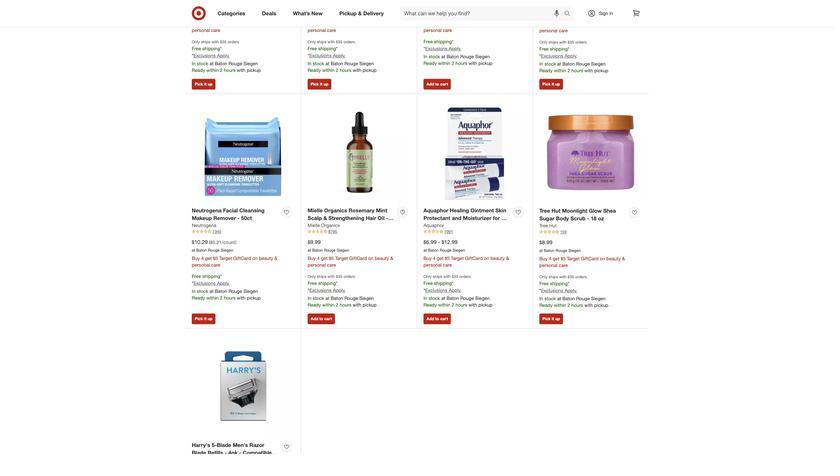 Task type: describe. For each thing, give the bounding box(es) containing it.
/count
[[222, 240, 235, 245]]

orders down $8.99 at baton rouge siegen buy 4 get $5 target giftcard on beauty & personal care
[[576, 274, 587, 279]]

target inside $8.99 at baton rouge siegen buy 4 get $5 target giftcard on beauty & personal care
[[567, 256, 580, 261]]

hut for tree hut
[[550, 223, 557, 229]]

0 vertical spatial free shipping * * exclusions apply. in stock at  baton rouge siegen ready within 2 hours with pickup
[[424, 39, 493, 66]]

add for $6.99 - $12.99
[[427, 317, 434, 322]]

1 vertical spatial skin
[[457, 223, 468, 229]]

4 inside $9.79 ( $1.78 at baton rouge siegen buy 4 get $5 target giftcard on beauty & personal care
[[201, 21, 204, 26]]

target inside $9.79 ( $1.78 at baton rouge siegen buy 4 get $5 target giftcard on beauty & personal care
[[219, 21, 232, 26]]

giftcard inside $9.99 at baton rouge siegen buy 4 get $5 target giftcard on beauty & personal care
[[349, 255, 367, 261]]

50ct
[[241, 215, 252, 222]]

remover
[[213, 215, 236, 222]]

$9.79 ( $1.78 at baton rouge siegen buy 4 get $5 target giftcard on beauty & personal care
[[192, 4, 277, 33]]

beauty inside $8.39 at baton rouge siegen buy 4 get $5 target giftcard on beauty & personal care
[[375, 21, 389, 26]]

care inside $6.99 - $12.99 at baton rouge siegen buy 4 get $5 target giftcard on beauty & personal care
[[443, 262, 452, 268]]

baton inside $6.99 - $12.99 at baton rouge siegen buy 4 get $5 target giftcard on beauty & personal care
[[428, 248, 439, 253]]

siegen inside $10.29 ( $0.21 /count ) at baton rouge siegen buy 4 get $5 target giftcard on beauty & personal care
[[221, 248, 233, 253]]

- inside mielle organics rosemary mint scalp & strengthening hair oil  - 2 fl oz
[[386, 215, 388, 222]]

& inside $7.99 at baton rouge siegen buy 4 get $5 target giftcard on beauty & personal care
[[622, 21, 625, 27]]

- inside $5.49 - $15.49 at baton rouge siegen buy 4 get $5 target giftcard on beauty & personal care
[[438, 4, 440, 11]]

- inside $6.99 - $12.99 at baton rouge siegen buy 4 get $5 target giftcard on beauty & personal care
[[438, 239, 440, 246]]

$5 inside $7.99 at baton rouge siegen buy 4 get $5 target giftcard on beauty & personal care
[[561, 21, 566, 27]]

buy inside $9.79 ( $1.78 at baton rouge siegen buy 4 get $5 target giftcard on beauty & personal care
[[192, 21, 200, 26]]

personal inside $8.99 at baton rouge siegen buy 4 get $5 target giftcard on beauty & personal care
[[540, 262, 558, 268]]

rosemary
[[349, 207, 375, 214]]

pick for $7.99
[[543, 82, 551, 87]]

strengthening
[[329, 215, 364, 222]]

aquaphor healing ointment skin protectant and moisturizer for dry and cracked skin unscented
[[424, 207, 511, 229]]

pick it up for $7.99
[[543, 82, 560, 87]]

categories
[[218, 10, 245, 17]]

aquaphor for aquaphor
[[424, 223, 444, 228]]

moonlight
[[562, 208, 588, 214]]

up for $9.79
[[208, 82, 213, 87]]

rouge inside $8.99 at baton rouge siegen buy 4 get $5 target giftcard on beauty & personal care
[[556, 248, 568, 253]]

what's
[[293, 10, 310, 17]]

it for $7.99
[[552, 82, 554, 87]]

deals link
[[256, 6, 285, 21]]

$5 inside $8.39 at baton rouge siegen buy 4 get $5 target giftcard on beauty & personal care
[[329, 21, 334, 26]]

up for $7.99
[[556, 82, 560, 87]]

for
[[493, 215, 500, 222]]

cart for $9.99
[[324, 317, 332, 322]]

$5 inside $9.99 at baton rouge siegen buy 4 get $5 target giftcard on beauty & personal care
[[329, 255, 334, 261]]

$0.21
[[210, 240, 222, 245]]

tree hut moonlight glow shea sugar body scrub - 18 oz
[[540, 208, 616, 222]]

sugar
[[540, 215, 555, 222]]

scrub
[[571, 215, 586, 222]]

neutrogena facial cleansing makeup remover - 50ct link
[[192, 207, 279, 222]]

mielle organics link
[[308, 222, 340, 229]]

& inside $10.29 ( $0.21 /count ) at baton rouge siegen buy 4 get $5 target giftcard on beauty & personal care
[[275, 255, 277, 261]]

care inside $8.99 at baton rouge siegen buy 4 get $5 target giftcard on beauty & personal care
[[559, 262, 568, 268]]

$9.99
[[308, 239, 321, 246]]

$6.99 - $12.99 at baton rouge siegen buy 4 get $5 target giftcard on beauty & personal care
[[424, 239, 509, 268]]

5-
[[212, 442, 217, 449]]

what's new
[[293, 10, 323, 17]]

$5.49 - $15.49 at baton rouge siegen buy 4 get $5 target giftcard on beauty & personal care
[[424, 4, 509, 33]]

pick it up for $8.39
[[311, 82, 328, 87]]

get inside $5.49 - $15.49 at baton rouge siegen buy 4 get $5 target giftcard on beauty & personal care
[[437, 21, 444, 26]]

1 horizontal spatial blade
[[217, 442, 231, 449]]

)
[[235, 240, 237, 245]]

orders down $6.99 - $12.99 at baton rouge siegen buy 4 get $5 target giftcard on beauty & personal care
[[460, 274, 471, 279]]

hut for tree hut moonlight glow shea sugar body scrub - 18 oz
[[552, 208, 561, 214]]

dry
[[502, 215, 511, 222]]

orders down $9.99 at baton rouge siegen buy 4 get $5 target giftcard on beauty & personal care
[[344, 274, 355, 279]]

glow
[[589, 208, 602, 214]]

$35 down $9.99 at baton rouge siegen buy 4 get $5 target giftcard on beauty & personal care
[[336, 274, 343, 279]]

shea
[[604, 208, 616, 214]]

on inside $9.79 ( $1.78 at baton rouge siegen buy 4 get $5 target giftcard on beauty & personal care
[[252, 21, 258, 26]]

up for $8.39
[[324, 82, 328, 87]]

baton inside $9.99 at baton rouge siegen buy 4 get $5 target giftcard on beauty & personal care
[[312, 248, 323, 253]]

pickup & delivery
[[339, 10, 384, 17]]

baton inside $9.79 ( $1.78 at baton rouge siegen buy 4 get $5 target giftcard on beauty & personal care
[[196, 13, 207, 18]]

at inside $10.29 ( $0.21 /count ) at baton rouge siegen buy 4 get $5 target giftcard on beauty & personal care
[[192, 248, 195, 253]]

mint
[[376, 207, 387, 214]]

cleansing
[[239, 207, 265, 214]]

healing
[[450, 207, 469, 214]]

on inside $8.39 at baton rouge siegen buy 4 get $5 target giftcard on beauty & personal care
[[368, 21, 374, 26]]

facial
[[223, 207, 238, 214]]

What can we help you find? suggestions appear below search field
[[400, 6, 566, 21]]

target inside $8.39 at baton rouge siegen buy 4 get $5 target giftcard on beauty & personal care
[[335, 21, 348, 26]]

oil
[[378, 215, 385, 222]]

razor
[[250, 442, 264, 449]]

search button
[[561, 6, 577, 22]]

sign in
[[599, 10, 613, 16]]

ointment
[[471, 207, 494, 214]]

buy inside $8.99 at baton rouge siegen buy 4 get $5 target giftcard on beauty & personal care
[[540, 256, 548, 261]]

siegen inside $6.99 - $12.99 at baton rouge siegen buy 4 get $5 target giftcard on beauty & personal care
[[453, 248, 465, 253]]

baton inside $8.39 at baton rouge siegen buy 4 get $5 target giftcard on beauty & personal care
[[312, 13, 323, 18]]

scalp
[[308, 215, 322, 222]]

rouge inside $9.79 ( $1.78 at baton rouge siegen buy 4 get $5 target giftcard on beauty & personal care
[[208, 13, 220, 18]]

on inside $9.99 at baton rouge siegen buy 4 get $5 target giftcard on beauty & personal care
[[368, 255, 374, 261]]

1991
[[444, 229, 453, 234]]

it for $8.39
[[320, 82, 323, 87]]

buy inside $8.39 at baton rouge siegen buy 4 get $5 target giftcard on beauty & personal care
[[308, 21, 316, 26]]

at inside $5.49 - $15.49 at baton rouge siegen buy 4 get $5 target giftcard on beauty & personal care
[[424, 13, 427, 18]]

makeup
[[192, 215, 212, 222]]

7345
[[213, 229, 221, 234]]

target inside $6.99 - $12.99 at baton rouge siegen buy 4 get $5 target giftcard on beauty & personal care
[[451, 255, 464, 261]]

moisturizer
[[463, 215, 492, 222]]

- left the 4pk
[[225, 450, 227, 454]]

fl
[[308, 223, 311, 229]]

$10.29 ( $0.21 /count ) at baton rouge siegen buy 4 get $5 target giftcard on beauty & personal care
[[192, 239, 277, 268]]

to for $9.99
[[319, 317, 323, 322]]

buy inside $6.99 - $12.99 at baton rouge siegen buy 4 get $5 target giftcard on beauty & personal care
[[424, 255, 432, 261]]

$12.99
[[442, 239, 458, 246]]

rouge inside $6.99 - $12.99 at baton rouge siegen buy 4 get $5 target giftcard on beauty & personal care
[[440, 248, 452, 253]]

4 inside $8.39 at baton rouge siegen buy 4 get $5 target giftcard on beauty & personal care
[[317, 21, 320, 26]]

1 horizontal spatial and
[[452, 215, 462, 222]]

tree hut moonlight glow shea sugar body scrub - 18 oz link
[[540, 207, 627, 223]]

8795
[[328, 229, 337, 234]]

care inside $8.39 at baton rouge siegen buy 4 get $5 target giftcard on beauty & personal care
[[327, 27, 336, 33]]

beauty inside $8.99 at baton rouge siegen buy 4 get $5 target giftcard on beauty & personal care
[[607, 256, 621, 261]]

get inside $7.99 at baton rouge siegen buy 4 get $5 target giftcard on beauty & personal care
[[553, 21, 560, 27]]

buy inside $10.29 ( $0.21 /count ) at baton rouge siegen buy 4 get $5 target giftcard on beauty & personal care
[[192, 255, 200, 261]]

on inside $5.49 - $15.49 at baton rouge siegen buy 4 get $5 target giftcard on beauty & personal care
[[484, 21, 489, 26]]

on inside $6.99 - $12.99 at baton rouge siegen buy 4 get $5 target giftcard on beauty & personal care
[[484, 255, 489, 261]]

pickup & delivery link
[[334, 6, 392, 21]]

target inside $5.49 - $15.49 at baton rouge siegen buy 4 get $5 target giftcard on beauty & personal care
[[451, 21, 464, 26]]

add to cart for $9.99
[[311, 317, 332, 322]]

1 vertical spatial blade
[[192, 450, 206, 454]]

new
[[312, 10, 323, 17]]

harry's 5-blade men's razor blade refills - 4pk - compatibl link
[[192, 442, 279, 454]]

care inside $9.99 at baton rouge siegen buy 4 get $5 target giftcard on beauty & personal care
[[327, 262, 336, 268]]

what's new link
[[287, 6, 331, 21]]

deals
[[262, 10, 276, 17]]

giftcard inside $5.49 - $15.49 at baton rouge siegen buy 4 get $5 target giftcard on beauty & personal care
[[465, 21, 483, 26]]

beauty inside $5.49 - $15.49 at baton rouge siegen buy 4 get $5 target giftcard on beauty & personal care
[[491, 21, 505, 26]]

siegen inside $7.99 at baton rouge siegen buy 4 get $5 target giftcard on beauty & personal care
[[569, 13, 581, 18]]

mielle for mielle organics
[[308, 223, 320, 228]]

target inside $9.99 at baton rouge siegen buy 4 get $5 target giftcard on beauty & personal care
[[335, 255, 348, 261]]

& inside $9.79 ( $1.78 at baton rouge siegen buy 4 get $5 target giftcard on beauty & personal care
[[275, 21, 277, 26]]

add to cart button for $6.99 - $12.99
[[424, 314, 451, 325]]

$8.99 at baton rouge siegen buy 4 get $5 target giftcard on beauty & personal care
[[540, 239, 625, 268]]

giftcard inside $9.79 ( $1.78 at baton rouge siegen buy 4 get $5 target giftcard on beauty & personal care
[[233, 21, 251, 26]]

at inside $9.79 ( $1.78 at baton rouge siegen buy 4 get $5 target giftcard on beauty & personal care
[[192, 13, 195, 18]]

$8.39
[[308, 4, 321, 11]]

$5 inside $10.29 ( $0.21 /count ) at baton rouge siegen buy 4 get $5 target giftcard on beauty & personal care
[[213, 255, 218, 261]]

aquaphor link
[[424, 222, 444, 229]]

get inside $6.99 - $12.99 at baton rouge siegen buy 4 get $5 target giftcard on beauty & personal care
[[437, 255, 444, 261]]

sign in link
[[582, 6, 624, 21]]

- inside tree hut moonlight glow shea sugar body scrub - 18 oz
[[587, 215, 589, 222]]

aquaphor healing ointment skin protectant and moisturizer for dry and cracked skin unscented link
[[424, 207, 511, 229]]

& inside $8.39 at baton rouge siegen buy 4 get $5 target giftcard on beauty & personal care
[[390, 21, 393, 26]]

neutrogena for neutrogena
[[192, 223, 216, 228]]

$5.49
[[424, 4, 437, 11]]

pick for $8.39
[[311, 82, 319, 87]]

at inside $9.99 at baton rouge siegen buy 4 get $5 target giftcard on beauty & personal care
[[308, 248, 311, 253]]

tree hut
[[540, 223, 557, 229]]

cart for $6.99 - $12.99
[[440, 317, 448, 322]]

$35 down $6.99 - $12.99 at baton rouge siegen buy 4 get $5 target giftcard on beauty & personal care
[[452, 274, 458, 279]]

rouge inside $7.99 at baton rouge siegen buy 4 get $5 target giftcard on beauty & personal care
[[556, 13, 568, 18]]

$8.39 at baton rouge siegen buy 4 get $5 target giftcard on beauty & personal care
[[308, 4, 393, 33]]

search
[[561, 11, 577, 17]]

care inside $9.79 ( $1.78 at baton rouge siegen buy 4 get $5 target giftcard on beauty & personal care
[[211, 27, 220, 33]]

giftcard inside $8.39 at baton rouge siegen buy 4 get $5 target giftcard on beauty & personal care
[[349, 21, 367, 26]]

buy inside $9.99 at baton rouge siegen buy 4 get $5 target giftcard on beauty & personal care
[[308, 255, 316, 261]]

on inside $8.99 at baton rouge siegen buy 4 get $5 target giftcard on beauty & personal care
[[600, 256, 605, 261]]

pick it up button for $8.39
[[308, 79, 331, 90]]

at inside $6.99 - $12.99 at baton rouge siegen buy 4 get $5 target giftcard on beauty & personal care
[[424, 248, 427, 253]]

giftcard inside $7.99 at baton rouge siegen buy 4 get $5 target giftcard on beauty & personal care
[[581, 21, 599, 27]]

8795 link
[[308, 229, 410, 235]]

add to cart button for $9.99
[[308, 314, 335, 325]]

159
[[560, 230, 567, 235]]

buy inside $5.49 - $15.49 at baton rouge siegen buy 4 get $5 target giftcard on beauty & personal care
[[424, 21, 432, 26]]

$10.29
[[192, 239, 208, 246]]

to for in stock
[[435, 82, 439, 87]]

oz inside mielle organics rosemary mint scalp & strengthening hair oil  - 2 fl oz
[[312, 223, 318, 229]]

buy inside $7.99 at baton rouge siegen buy 4 get $5 target giftcard on beauty & personal care
[[540, 21, 548, 27]]

cracked
[[435, 223, 456, 229]]

rouge inside $10.29 ( $0.21 /count ) at baton rouge siegen buy 4 get $5 target giftcard on beauty & personal care
[[208, 248, 220, 253]]

159 link
[[540, 229, 643, 235]]

$5 inside $9.79 ( $1.78 at baton rouge siegen buy 4 get $5 target giftcard on beauty & personal care
[[213, 21, 218, 26]]



Task type: vqa. For each thing, say whether or not it's contained in the screenshot.
50oz The To
no



Task type: locate. For each thing, give the bounding box(es) containing it.
( right $10.29
[[209, 240, 210, 245]]

neutrogena up makeup
[[192, 207, 222, 214]]

get inside $9.79 ( $1.78 at baton rouge siegen buy 4 get $5 target giftcard on beauty & personal care
[[205, 21, 212, 26]]

hours
[[456, 60, 467, 66], [224, 67, 236, 73], [340, 67, 352, 73], [572, 68, 583, 73], [224, 295, 236, 301], [340, 302, 352, 308], [456, 302, 467, 308], [572, 302, 583, 308]]

giftcard down 'sign in' link
[[581, 21, 599, 27]]

pick
[[195, 82, 203, 87], [311, 82, 319, 87], [543, 82, 551, 87], [195, 317, 203, 322], [543, 317, 551, 322]]

care down $1.78
[[211, 27, 220, 33]]

1 vertical spatial hut
[[550, 223, 557, 229]]

within
[[438, 60, 451, 66], [206, 67, 219, 73], [322, 67, 335, 73], [554, 68, 566, 73], [206, 295, 219, 301], [322, 302, 335, 308], [438, 302, 451, 308], [554, 302, 566, 308]]

4 inside $9.99 at baton rouge siegen buy 4 get $5 target giftcard on beauty & personal care
[[317, 255, 320, 261]]

target inside $7.99 at baton rouge siegen buy 4 get $5 target giftcard on beauty & personal care
[[567, 21, 580, 27]]

pick it up button for $7.99
[[540, 79, 563, 90]]

on down 8795 link at bottom left
[[368, 255, 374, 261]]

0 vertical spatial hut
[[552, 208, 561, 214]]

0 vertical spatial mielle
[[308, 207, 323, 214]]

0 vertical spatial aquaphor
[[424, 207, 449, 214]]

$5 down $1.78
[[213, 21, 218, 26]]

at inside $7.99 at baton rouge siegen buy 4 get $5 target giftcard on beauty & personal care
[[540, 13, 543, 18]]

0 horizontal spatial free shipping * * exclusions apply. in stock at  baton rouge siegen ready within 2 hours with pickup
[[192, 273, 261, 301]]

4 down the $9.79
[[201, 21, 204, 26]]

$5 down 159
[[561, 256, 566, 261]]

get inside $8.99 at baton rouge siegen buy 4 get $5 target giftcard on beauty & personal care
[[553, 256, 560, 261]]

on inside $7.99 at baton rouge siegen buy 4 get $5 target giftcard on beauty & personal care
[[600, 21, 605, 27]]

$5 down what's new 'link'
[[329, 21, 334, 26]]

2 neutrogena from the top
[[192, 223, 216, 228]]

categories link
[[212, 6, 254, 21]]

aquaphor for aquaphor healing ointment skin protectant and moisturizer for dry and cracked skin unscented
[[424, 207, 449, 214]]

personal down $5.49
[[424, 27, 442, 33]]

- right oil
[[386, 215, 388, 222]]

$9.99 at baton rouge siegen buy 4 get $5 target giftcard on beauty & personal care
[[308, 239, 393, 268]]

2 inside mielle organics rosemary mint scalp & strengthening hair oil  - 2 fl oz
[[390, 215, 393, 222]]

1 vertical spatial mielle
[[308, 223, 320, 228]]

personal down new
[[308, 27, 326, 33]]

on down what can we help you find? suggestions appear below search field
[[484, 21, 489, 26]]

aquaphor healing ointment skin protectant and moisturizer for dry and cracked skin unscented image
[[424, 101, 526, 203], [424, 101, 526, 203]]

target
[[219, 21, 232, 26], [335, 21, 348, 26], [451, 21, 464, 26], [567, 21, 580, 27], [219, 255, 232, 261], [335, 255, 348, 261], [451, 255, 464, 261], [567, 256, 580, 261]]

tree hut link
[[540, 223, 557, 229]]

$7.99
[[540, 4, 553, 11]]

personal inside $10.29 ( $0.21 /count ) at baton rouge siegen buy 4 get $5 target giftcard on beauty & personal care
[[192, 262, 210, 268]]

harry's 5-blade men's razor blade refills - 4pk - compatible with all harry's and flamingo razors image
[[192, 335, 294, 438], [192, 335, 294, 438]]

target down the search
[[567, 21, 580, 27]]

siegen inside $8.99 at baton rouge siegen buy 4 get $5 target giftcard on beauty & personal care
[[569, 248, 581, 253]]

neutrogena
[[192, 207, 222, 214], [192, 223, 216, 228]]

buy down $5.49
[[424, 21, 432, 26]]

care down 159
[[559, 262, 568, 268]]

4 inside $7.99 at baton rouge siegen buy 4 get $5 target giftcard on beauty & personal care
[[549, 21, 552, 27]]

care inside $5.49 - $15.49 at baton rouge siegen buy 4 get $5 target giftcard on beauty & personal care
[[443, 27, 452, 33]]

refills
[[208, 450, 223, 454]]

hut
[[552, 208, 561, 214], [550, 223, 557, 229]]

personal down $10.29
[[192, 262, 210, 268]]

4pk
[[228, 450, 238, 454]]

2 mielle from the top
[[308, 223, 320, 228]]

2 tree from the top
[[540, 223, 548, 229]]

$9.79
[[192, 4, 205, 11]]

in
[[610, 10, 613, 16]]

4 inside $5.49 - $15.49 at baton rouge siegen buy 4 get $5 target giftcard on beauty & personal care
[[433, 21, 436, 26]]

0 vertical spatial (
[[206, 5, 207, 10]]

skin up for
[[496, 207, 507, 214]]

$5 inside $6.99 - $12.99 at baton rouge siegen buy 4 get $5 target giftcard on beauty & personal care
[[445, 255, 450, 261]]

target down $12.99
[[451, 255, 464, 261]]

1 horizontal spatial free shipping * * exclusions apply. in stock at  baton rouge siegen ready within 2 hours with pickup
[[424, 39, 493, 66]]

orders down $9.79 ( $1.78 at baton rouge siegen buy 4 get $5 target giftcard on beauty & personal care
[[228, 39, 239, 44]]

1 neutrogena from the top
[[192, 207, 222, 214]]

$5 down the search
[[561, 21, 566, 27]]

ships
[[201, 39, 211, 44], [317, 39, 327, 44], [549, 40, 558, 45], [317, 274, 327, 279], [433, 274, 442, 279], [549, 274, 558, 279]]

ready
[[424, 60, 437, 66], [192, 67, 205, 73], [308, 67, 321, 73], [540, 68, 553, 73], [192, 295, 205, 301], [308, 302, 321, 308], [424, 302, 437, 308], [540, 302, 553, 308]]

rouge inside $8.39 at baton rouge siegen buy 4 get $5 target giftcard on beauty & personal care
[[324, 13, 336, 18]]

harry's 5-blade men's razor blade refills - 4pk - compatibl
[[192, 442, 272, 454]]

1 vertical spatial (
[[209, 240, 210, 245]]

siegen inside $8.39 at baton rouge siegen buy 4 get $5 target giftcard on beauty & personal care
[[337, 13, 349, 18]]

$6.99
[[424, 239, 437, 246]]

target down 8795
[[335, 255, 348, 261]]

care down $0.21
[[211, 262, 220, 268]]

$5 down $12.99
[[445, 255, 450, 261]]

$5 down $15.49
[[445, 21, 450, 26]]

4 down $7.99
[[549, 21, 552, 27]]

organics
[[324, 207, 347, 214], [321, 223, 340, 228]]

buy down $10.29
[[192, 255, 200, 261]]

add for $9.99
[[311, 317, 318, 322]]

tree for tree hut moonlight glow shea sugar body scrub - 18 oz
[[540, 208, 550, 214]]

oz right fl
[[312, 223, 318, 229]]

delivery
[[363, 10, 384, 17]]

add
[[427, 82, 434, 87], [311, 317, 318, 322], [427, 317, 434, 322]]

get inside $9.99 at baton rouge siegen buy 4 get $5 target giftcard on beauty & personal care
[[321, 255, 328, 261]]

0 vertical spatial skin
[[496, 207, 507, 214]]

1 horizontal spatial skin
[[496, 207, 507, 214]]

1 horizontal spatial (
[[209, 240, 210, 245]]

4 down new
[[317, 21, 320, 26]]

protectant
[[424, 215, 451, 222]]

body
[[556, 215, 569, 222]]

personal down $7.99
[[540, 28, 558, 33]]

2 aquaphor from the top
[[424, 223, 444, 228]]

( right the $9.79
[[206, 5, 207, 10]]

1 horizontal spatial oz
[[598, 215, 604, 222]]

neutrogena link
[[192, 222, 216, 229]]

aquaphor down protectant
[[424, 223, 444, 228]]

organics up strengthening
[[324, 207, 347, 214]]

0 vertical spatial oz
[[598, 215, 604, 222]]

( for $10.29
[[209, 240, 210, 245]]

pick it up button for $9.79
[[192, 79, 216, 90]]

buy down $7.99
[[540, 21, 548, 27]]

hair
[[366, 215, 376, 222]]

and down healing
[[452, 215, 462, 222]]

buy
[[192, 21, 200, 26], [308, 21, 316, 26], [424, 21, 432, 26], [540, 21, 548, 27], [192, 255, 200, 261], [308, 255, 316, 261], [424, 255, 432, 261], [540, 256, 548, 261]]

( for $9.79
[[206, 5, 207, 10]]

care down $15.49
[[443, 27, 452, 33]]

oz right 18
[[598, 215, 604, 222]]

& inside $8.99 at baton rouge siegen buy 4 get $5 target giftcard on beauty & personal care
[[622, 256, 625, 261]]

$35 down $9.79 ( $1.78 at baton rouge siegen buy 4 get $5 target giftcard on beauty & personal care
[[220, 39, 227, 44]]

care down what's new 'link'
[[327, 27, 336, 33]]

organics up 8795
[[321, 223, 340, 228]]

$8.99
[[540, 239, 553, 246]]

1 vertical spatial tree
[[540, 223, 548, 229]]

neutrogena for neutrogena facial cleansing makeup remover - 50ct
[[192, 207, 222, 214]]

it
[[204, 82, 207, 87], [320, 82, 323, 87], [552, 82, 554, 87], [204, 317, 207, 322], [552, 317, 554, 322]]

0 horizontal spatial oz
[[312, 223, 318, 229]]

- left 18
[[587, 215, 589, 222]]

18
[[591, 215, 597, 222]]

4 down $8.99
[[549, 256, 552, 261]]

add to cart for in stock
[[427, 82, 448, 87]]

to for $6.99 - $12.99
[[435, 317, 439, 322]]

mielle up scalp
[[308, 207, 323, 214]]

1 mielle from the top
[[308, 207, 323, 214]]

baton inside $7.99 at baton rouge siegen buy 4 get $5 target giftcard on beauty & personal care
[[544, 13, 555, 18]]

target down categories
[[219, 21, 232, 26]]

care down 8795
[[327, 262, 336, 268]]

rouge inside $9.99 at baton rouge siegen buy 4 get $5 target giftcard on beauty & personal care
[[324, 248, 336, 253]]

1 vertical spatial neutrogena
[[192, 223, 216, 228]]

hut up the body
[[552, 208, 561, 214]]

orders
[[228, 39, 239, 44], [344, 39, 355, 44], [576, 40, 587, 45], [344, 274, 355, 279], [460, 274, 471, 279], [576, 274, 587, 279]]

$5 inside $5.49 - $15.49 at baton rouge siegen buy 4 get $5 target giftcard on beauty & personal care
[[445, 21, 450, 26]]

- down men's
[[239, 450, 241, 454]]

0 horizontal spatial (
[[206, 5, 207, 10]]

4 down $6.99
[[433, 255, 436, 261]]

0 vertical spatial tree
[[540, 208, 550, 214]]

$1.78
[[207, 5, 219, 10]]

add for in stock
[[427, 82, 434, 87]]

oz inside tree hut moonlight glow shea sugar body scrub - 18 oz
[[598, 215, 604, 222]]

mielle organics
[[308, 223, 340, 228]]

at inside $8.39 at baton rouge siegen buy 4 get $5 target giftcard on beauty & personal care
[[308, 13, 311, 18]]

personal down $8.99
[[540, 262, 558, 268]]

up
[[208, 82, 213, 87], [324, 82, 328, 87], [556, 82, 560, 87], [208, 317, 213, 322], [556, 317, 560, 322]]

personal inside $9.99 at baton rouge siegen buy 4 get $5 target giftcard on beauty & personal care
[[308, 262, 326, 268]]

buy down $9.99 at bottom left
[[308, 255, 316, 261]]

$7.99 at baton rouge siegen buy 4 get $5 target giftcard on beauty & personal care
[[540, 4, 625, 33]]

4 inside $6.99 - $12.99 at baton rouge siegen buy 4 get $5 target giftcard on beauty & personal care
[[433, 255, 436, 261]]

unscented
[[470, 223, 497, 229]]

add to cart
[[427, 82, 448, 87], [311, 317, 332, 322], [427, 317, 448, 322]]

target down /count
[[219, 255, 232, 261]]

organics for mielle organics rosemary mint scalp & strengthening hair oil  - 2 fl oz
[[324, 207, 347, 214]]

personal inside $7.99 at baton rouge siegen buy 4 get $5 target giftcard on beauty & personal care
[[540, 28, 558, 33]]

with
[[212, 39, 219, 44], [328, 39, 335, 44], [559, 40, 567, 45], [469, 60, 477, 66], [237, 67, 246, 73], [353, 67, 361, 73], [585, 68, 593, 73], [328, 274, 335, 279], [444, 274, 451, 279], [559, 274, 567, 279], [237, 295, 246, 301], [353, 302, 361, 308], [469, 302, 477, 308], [585, 302, 593, 308]]

giftcard inside $10.29 ( $0.21 /count ) at baton rouge siegen buy 4 get $5 target giftcard on beauty & personal care
[[233, 255, 251, 261]]

0 horizontal spatial and
[[424, 223, 433, 229]]

men's
[[233, 442, 248, 449]]

$5 down 8795
[[329, 255, 334, 261]]

add to cart button
[[424, 79, 451, 90], [308, 314, 335, 325], [424, 314, 451, 325]]

and down protectant
[[424, 223, 433, 229]]

( inside $10.29 ( $0.21 /count ) at baton rouge siegen buy 4 get $5 target giftcard on beauty & personal care
[[209, 240, 210, 245]]

&
[[358, 10, 362, 17], [275, 21, 277, 26], [390, 21, 393, 26], [506, 21, 509, 26], [622, 21, 625, 27], [323, 215, 327, 222], [275, 255, 277, 261], [390, 255, 393, 261], [506, 255, 509, 261], [622, 256, 625, 261]]

free shipping * * exclusions apply. in stock at  baton rouge siegen ready within 2 hours with pickup
[[424, 39, 493, 66], [192, 273, 261, 301]]

- left 50ct
[[238, 215, 240, 222]]

personal down the $9.79
[[192, 27, 210, 33]]

hut down sugar
[[550, 223, 557, 229]]

4 down $10.29
[[201, 255, 204, 261]]

beauty inside $7.99 at baton rouge siegen buy 4 get $5 target giftcard on beauty & personal care
[[607, 21, 621, 27]]

0 vertical spatial neutrogena
[[192, 207, 222, 214]]

blade down harry's
[[192, 450, 206, 454]]

aquaphor up protectant
[[424, 207, 449, 214]]

on down deals link
[[252, 21, 258, 26]]

1 vertical spatial aquaphor
[[424, 223, 444, 228]]

personal inside $5.49 - $15.49 at baton rouge siegen buy 4 get $5 target giftcard on beauty & personal care
[[424, 27, 442, 33]]

siegen
[[221, 13, 233, 18], [337, 13, 349, 18], [453, 13, 465, 18], [569, 13, 581, 18], [475, 54, 490, 59], [244, 61, 258, 66], [359, 61, 374, 66], [591, 61, 606, 67], [221, 248, 233, 253], [337, 248, 349, 253], [453, 248, 465, 253], [569, 248, 581, 253], [244, 288, 258, 294], [359, 295, 374, 301], [475, 295, 490, 301], [591, 296, 606, 301]]

1 aquaphor from the top
[[424, 207, 449, 214]]

- inside the neutrogena facial cleansing makeup remover - 50ct
[[238, 215, 240, 222]]

get inside $8.39 at baton rouge siegen buy 4 get $5 target giftcard on beauty & personal care
[[321, 21, 328, 26]]

care down search button
[[559, 28, 568, 33]]

target down 159 link at the bottom right of the page
[[567, 256, 580, 261]]

pick it up for $9.79
[[195, 82, 213, 87]]

tree inside tree hut moonlight glow shea sugar body scrub - 18 oz
[[540, 208, 550, 214]]

care inside $10.29 ( $0.21 /count ) at baton rouge siegen buy 4 get $5 target giftcard on beauty & personal care
[[211, 262, 220, 268]]

add to cart for $6.99 - $12.99
[[427, 317, 448, 322]]

0 vertical spatial blade
[[217, 442, 231, 449]]

target inside $10.29 ( $0.21 /count ) at baton rouge siegen buy 4 get $5 target giftcard on beauty & personal care
[[219, 255, 232, 261]]

tree for tree hut
[[540, 223, 548, 229]]

shipping
[[434, 39, 452, 44], [202, 46, 220, 51], [318, 46, 336, 51], [550, 46, 568, 52], [202, 273, 220, 279], [318, 281, 336, 286], [434, 281, 452, 286], [550, 281, 568, 286]]

- right $5.49
[[438, 4, 440, 11]]

tree up sugar
[[540, 208, 550, 214]]

rouge
[[208, 13, 220, 18], [324, 13, 336, 18], [440, 13, 452, 18], [556, 13, 568, 18], [460, 54, 474, 59], [229, 61, 242, 66], [345, 61, 358, 66], [576, 61, 590, 67], [208, 248, 220, 253], [324, 248, 336, 253], [440, 248, 452, 253], [556, 248, 568, 253], [229, 288, 242, 294], [345, 295, 358, 301], [460, 295, 474, 301], [576, 296, 590, 301]]

4 inside $8.99 at baton rouge siegen buy 4 get $5 target giftcard on beauty & personal care
[[549, 256, 552, 261]]

pick for $9.79
[[195, 82, 203, 87]]

giftcard down "1991" link
[[465, 255, 483, 261]]

only ships with $35 orders free shipping * * exclusions apply. in stock at  baton rouge siegen ready within 2 hours with pickup
[[192, 39, 261, 73], [308, 39, 377, 73], [540, 40, 609, 73], [308, 274, 377, 308], [424, 274, 493, 308], [540, 274, 609, 308]]

$35 down $8.99 at baton rouge siegen buy 4 get $5 target giftcard on beauty & personal care
[[568, 274, 574, 279]]

buy down what's new 'link'
[[308, 21, 316, 26]]

target down pickup
[[335, 21, 348, 26]]

orders down $8.39 at baton rouge siegen buy 4 get $5 target giftcard on beauty & personal care at the left of page
[[344, 39, 355, 44]]

giftcard inside $6.99 - $12.99 at baton rouge siegen buy 4 get $5 target giftcard on beauty & personal care
[[465, 255, 483, 261]]

siegen inside $5.49 - $15.49 at baton rouge siegen buy 4 get $5 target giftcard on beauty & personal care
[[453, 13, 465, 18]]

giftcard down categories link
[[233, 21, 251, 26]]

1991 link
[[424, 229, 526, 235]]

tree hut moonlight glow shea sugar body scrub - 18 oz image
[[540, 101, 643, 204], [540, 101, 643, 204]]

hut inside tree hut moonlight glow shea sugar body scrub - 18 oz
[[552, 208, 561, 214]]

0 vertical spatial and
[[452, 215, 462, 222]]

$35 down $7.99 at baton rouge siegen buy 4 get $5 target giftcard on beauty & personal care
[[568, 40, 574, 45]]

giftcard inside $8.99 at baton rouge siegen buy 4 get $5 target giftcard on beauty & personal care
[[581, 256, 599, 261]]

tree down sugar
[[540, 223, 548, 229]]

mielle organics rosemary mint scalp & strengthening hair oil  - 2 fl oz
[[308, 207, 393, 229]]

- right $6.99
[[438, 239, 440, 246]]

siegen inside $9.79 ( $1.78 at baton rouge siegen buy 4 get $5 target giftcard on beauty & personal care
[[221, 13, 233, 18]]

personal
[[192, 27, 210, 33], [308, 27, 326, 33], [424, 27, 442, 33], [540, 28, 558, 33], [192, 262, 210, 268], [308, 262, 326, 268], [424, 262, 442, 268], [540, 262, 558, 268]]

neutrogena facial cleansing makeup remover - 50ct image
[[192, 101, 294, 203], [192, 101, 294, 203]]

personal inside $6.99 - $12.99 at baton rouge siegen buy 4 get $5 target giftcard on beauty & personal care
[[424, 262, 442, 268]]

$5 inside $8.99 at baton rouge siegen buy 4 get $5 target giftcard on beauty & personal care
[[561, 256, 566, 261]]

4 inside $10.29 ( $0.21 /count ) at baton rouge siegen buy 4 get $5 target giftcard on beauty & personal care
[[201, 255, 204, 261]]

and
[[452, 215, 462, 222], [424, 223, 433, 229]]

target down $15.49
[[451, 21, 464, 26]]

care down $12.99
[[443, 262, 452, 268]]

orders down $7.99 at baton rouge siegen buy 4 get $5 target giftcard on beauty & personal care
[[576, 40, 587, 45]]

$15.49
[[442, 4, 458, 11]]

exclusions
[[425, 46, 448, 51], [194, 53, 216, 58], [309, 53, 332, 58], [541, 53, 564, 59], [194, 280, 216, 286], [309, 287, 332, 293], [425, 287, 448, 293], [541, 288, 564, 293]]

personal down $6.99
[[424, 262, 442, 268]]

*
[[452, 39, 454, 44], [424, 46, 425, 51], [220, 46, 222, 51], [336, 46, 338, 51], [568, 46, 570, 52], [192, 53, 194, 58], [308, 53, 309, 58], [540, 53, 541, 59], [220, 273, 222, 279], [192, 280, 194, 286], [336, 281, 338, 286], [452, 281, 454, 286], [568, 281, 570, 286], [308, 287, 309, 293], [424, 287, 425, 293], [540, 288, 541, 293]]

on down delivery at the top left of the page
[[368, 21, 374, 26]]

pickup
[[479, 60, 493, 66], [247, 67, 261, 73], [363, 67, 377, 73], [595, 68, 609, 73], [247, 295, 261, 301], [363, 302, 377, 308], [479, 302, 493, 308], [595, 302, 609, 308]]

on down 'sign in' link
[[600, 21, 605, 27]]

neutrogena facial cleansing makeup remover - 50ct
[[192, 207, 265, 222]]

mielle inside mielle organics rosemary mint scalp & strengthening hair oil  - 2 fl oz
[[308, 207, 323, 214]]

buy down the $9.79
[[192, 21, 200, 26]]

$35 down $8.39 at baton rouge siegen buy 4 get $5 target giftcard on beauty & personal care at the left of page
[[336, 39, 343, 44]]

neutrogena down makeup
[[192, 223, 216, 228]]

it for $9.79
[[204, 82, 207, 87]]

& inside $6.99 - $12.99 at baton rouge siegen buy 4 get $5 target giftcard on beauty & personal care
[[506, 255, 509, 261]]

get inside $10.29 ( $0.21 /count ) at baton rouge siegen buy 4 get $5 target giftcard on beauty & personal care
[[205, 255, 212, 261]]

organics for mielle organics
[[321, 223, 340, 228]]

tree
[[540, 208, 550, 214], [540, 223, 548, 229]]

1 tree from the top
[[540, 208, 550, 214]]

on down 159 link at the bottom right of the page
[[600, 256, 605, 261]]

beauty inside $6.99 - $12.99 at baton rouge siegen buy 4 get $5 target giftcard on beauty & personal care
[[491, 255, 505, 261]]

1 vertical spatial and
[[424, 223, 433, 229]]

& inside $9.99 at baton rouge siegen buy 4 get $5 target giftcard on beauty & personal care
[[390, 255, 393, 261]]

mielle organics rosemary mint scalp & strengthening hair oil  - 2 fl oz image
[[308, 101, 410, 203], [308, 101, 410, 203]]

on down the 7345 link
[[252, 255, 258, 261]]

mielle for mielle organics rosemary mint scalp & strengthening hair oil  - 2 fl oz
[[308, 207, 323, 214]]

giftcard down 8795 link at bottom left
[[349, 255, 367, 261]]

harry's
[[192, 442, 210, 449]]

blade up refills
[[217, 442, 231, 449]]

1 vertical spatial organics
[[321, 223, 340, 228]]

care inside $7.99 at baton rouge siegen buy 4 get $5 target giftcard on beauty & personal care
[[559, 28, 568, 33]]

( inside $9.79 ( $1.78 at baton rouge siegen buy 4 get $5 target giftcard on beauty & personal care
[[206, 5, 207, 10]]

on down "1991" link
[[484, 255, 489, 261]]

giftcard down )
[[233, 255, 251, 261]]

on
[[252, 21, 258, 26], [368, 21, 374, 26], [484, 21, 489, 26], [600, 21, 605, 27], [252, 255, 258, 261], [368, 255, 374, 261], [484, 255, 489, 261], [600, 256, 605, 261]]

at inside $8.99 at baton rouge siegen buy 4 get $5 target giftcard on beauty & personal care
[[540, 248, 543, 253]]

rouge inside $5.49 - $15.49 at baton rouge siegen buy 4 get $5 target giftcard on beauty & personal care
[[440, 13, 452, 18]]

4 down $5.49
[[433, 21, 436, 26]]

baton inside $8.99 at baton rouge siegen buy 4 get $5 target giftcard on beauty & personal care
[[544, 248, 555, 253]]

on inside $10.29 ( $0.21 /count ) at baton rouge siegen buy 4 get $5 target giftcard on beauty & personal care
[[252, 255, 258, 261]]

skin right 1991
[[457, 223, 468, 229]]

siegen inside $9.99 at baton rouge siegen buy 4 get $5 target giftcard on beauty & personal care
[[337, 248, 349, 253]]

7345 link
[[192, 229, 294, 235]]

1 vertical spatial oz
[[312, 223, 318, 229]]

at
[[192, 13, 195, 18], [308, 13, 311, 18], [424, 13, 427, 18], [540, 13, 543, 18], [442, 54, 445, 59], [210, 61, 214, 66], [326, 61, 330, 66], [557, 61, 561, 67], [192, 248, 195, 253], [308, 248, 311, 253], [424, 248, 427, 253], [540, 248, 543, 253], [210, 288, 214, 294], [326, 295, 330, 301], [442, 295, 445, 301], [557, 296, 561, 301]]

giftcard down 159 link at the bottom right of the page
[[581, 256, 599, 261]]

add to cart button for in stock
[[424, 79, 451, 90]]

beauty inside $10.29 ( $0.21 /count ) at baton rouge siegen buy 4 get $5 target giftcard on beauty & personal care
[[259, 255, 273, 261]]

& inside $5.49 - $15.49 at baton rouge siegen buy 4 get $5 target giftcard on beauty & personal care
[[506, 21, 509, 26]]

0 horizontal spatial blade
[[192, 450, 206, 454]]

pickup
[[339, 10, 357, 17]]

personal down $9.99 at bottom left
[[308, 262, 326, 268]]

-
[[438, 4, 440, 11], [238, 215, 240, 222], [386, 215, 388, 222], [587, 215, 589, 222], [438, 239, 440, 246], [225, 450, 227, 454], [239, 450, 241, 454]]

baton inside $10.29 ( $0.21 /count ) at baton rouge siegen buy 4 get $5 target giftcard on beauty & personal care
[[196, 248, 207, 253]]

mielle organics rosemary mint scalp & strengthening hair oil  - 2 fl oz link
[[308, 207, 395, 229]]

giftcard down what can we help you find? suggestions appear below search field
[[465, 21, 483, 26]]

& inside mielle organics rosemary mint scalp & strengthening hair oil  - 2 fl oz
[[323, 215, 327, 222]]

to
[[435, 82, 439, 87], [319, 317, 323, 322], [435, 317, 439, 322]]

0 vertical spatial organics
[[324, 207, 347, 214]]

baton inside $5.49 - $15.49 at baton rouge siegen buy 4 get $5 target giftcard on beauty & personal care
[[428, 13, 439, 18]]

mielle
[[308, 207, 323, 214], [308, 223, 320, 228]]

cart for in stock
[[440, 82, 448, 87]]

1 vertical spatial free shipping * * exclusions apply. in stock at  baton rouge siegen ready within 2 hours with pickup
[[192, 273, 261, 301]]

giftcard
[[233, 21, 251, 26], [349, 21, 367, 26], [465, 21, 483, 26], [581, 21, 599, 27], [233, 255, 251, 261], [349, 255, 367, 261], [465, 255, 483, 261], [581, 256, 599, 261]]

sign
[[599, 10, 608, 16]]

4 down $9.99 at bottom left
[[317, 255, 320, 261]]

0 horizontal spatial skin
[[457, 223, 468, 229]]



